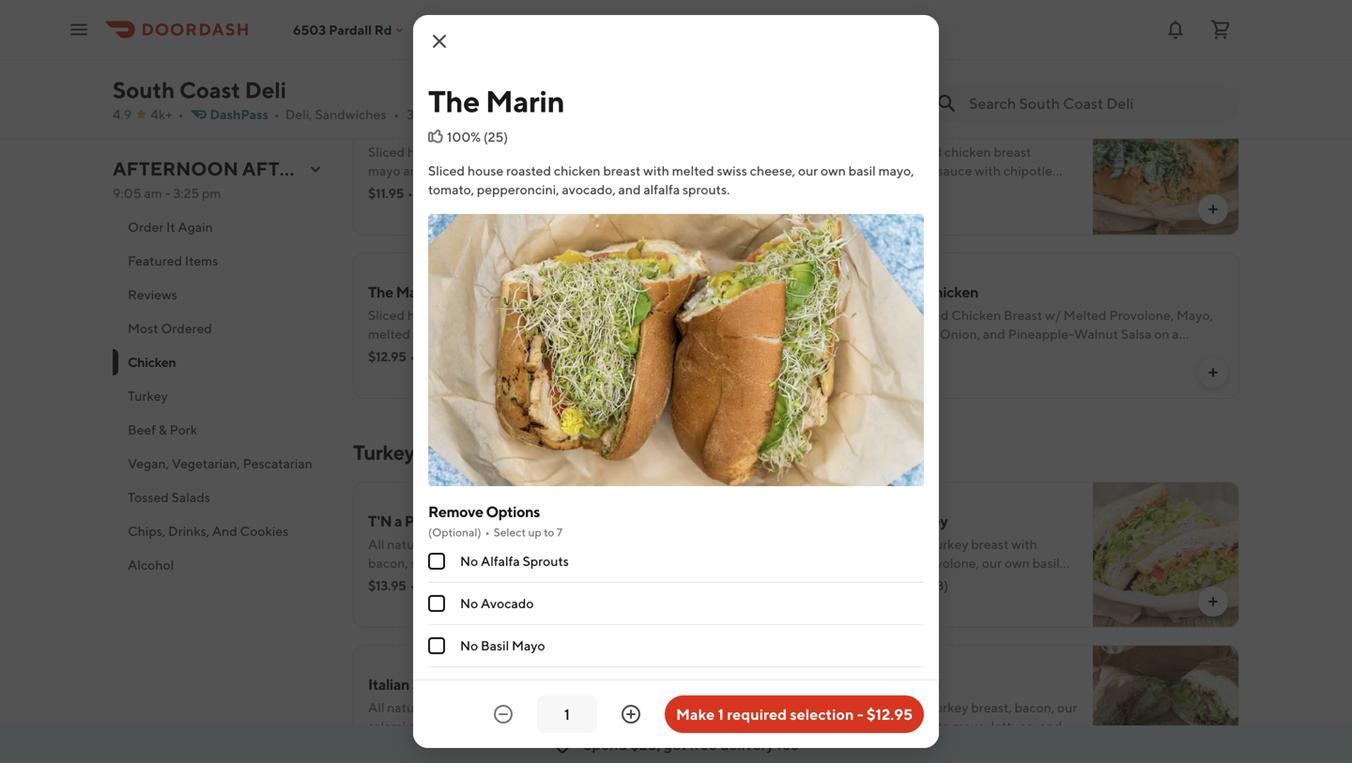 Task type: describe. For each thing, give the bounding box(es) containing it.
$12.50
[[819, 742, 859, 757]]

chicken inside chicken caesar sammie sliced house roasted chicken breast with mayo and parmesan cheese, topped with romaine lettuce tossed in our own garlic dressing on a toasted italian roll.
[[494, 144, 541, 160]]

mayo, inside south coast turkey all natural roasted turkey breast with melted cheddar provolone, our own basil mayo, red onion, red bell pepper, and lettuce.
[[819, 575, 855, 590]]

own inside italian 3-way all natural roasted turkey breast, capicola, salami and provolone cheese with our own basil mayo, lettuce, tomato, red onion, and pepperoncini.
[[593, 719, 618, 735]]

swiss inside the marin sliced house roasted chicken breast with melted swiss cheese, our own basil mayo, tomato, pepperoncini, avocado, and alfalfa sprouts.
[[413, 327, 444, 342]]

avocado
[[481, 596, 534, 612]]

a inside chicken caesar sammie sliced house roasted chicken breast with mayo and parmesan cheese, topped with romaine lettuce tossed in our own garlic dressing on a toasted italian roll.
[[439, 201, 446, 216]]

own inside chicken caesar sammie sliced house roasted chicken breast with mayo and parmesan cheese, topped with romaine lettuce tossed in our own garlic dressing on a toasted italian roll.
[[543, 182, 568, 197]]

cheese
[[497, 719, 539, 735]]

No Avocado checkbox
[[428, 596, 445, 613]]

pardall
[[329, 22, 372, 37]]

italian inside chicken caesar sammie sliced house roasted chicken breast with mayo and parmesan cheese, topped with romaine lettuce tossed in our own garlic dressing on a toasted italian roll.
[[496, 201, 533, 216]]

0 vertical spatial 100% (25)
[[887, 22, 949, 38]]

sun-
[[847, 719, 874, 735]]

all for south coast turkey
[[819, 537, 836, 552]]

and inside sliced house roasted chicken breast with melted swiss cheese, our own basil mayo, tomato, pepperoncini, avocado, and alfalfa sprouts.
[[619, 182, 641, 197]]

$15.95
[[368, 742, 407, 757]]

breast, for bacon
[[972, 700, 1013, 716]]

2 vertical spatial 100% (25)
[[436, 349, 498, 365]]

sliced inside sliced house roasted chicken breast with melted swiss cheese, our own basil mayo, tomato, pepperoncini, avocado, and alfalfa sprouts.
[[428, 163, 465, 179]]

0 items, open order cart image
[[1210, 18, 1233, 41]]

t'n a panini image
[[643, 482, 789, 629]]

with inside italian 3-way all natural roasted turkey breast, capicola, salami and provolone cheese with our own basil mayo, lettuce, tomato, red onion, and pepperoncini.
[[542, 719, 568, 735]]

melted inside sliced house roasted chicken breast with melted swiss cheese, our own basil mayo, tomato, pepperoncini, avocado, and alfalfa sprouts.
[[672, 163, 715, 179]]

tomato, inside italian 3-way all natural roasted turkey breast, capicola, salami and provolone cheese with our own basil mayo, lettuce, tomato, red onion, and pepperoncini.
[[485, 738, 531, 754]]

our inside south coast turkey all natural roasted turkey breast with melted cheddar provolone, our own basil mayo, red onion, red bell pepper, and lettuce.
[[983, 556, 1003, 571]]

chicken caesar sammie image
[[643, 89, 789, 236]]

Item Search search field
[[970, 93, 1225, 114]]

with inside turkey with bacon all natural roasted turkey breast, bacon, our own sun-dried tomato mayo, lettuce, and tomato.
[[867, 676, 896, 694]]

roll.
[[909, 345, 936, 361]]

w/
[[1046, 308, 1062, 323]]

4k+ •
[[151, 107, 184, 122]]

cheese, inside the marin sliced house roasted chicken breast with melted swiss cheese, our own basil mayo, tomato, pepperoncini, avocado, and alfalfa sprouts.
[[446, 327, 492, 342]]

turkey inside south coast turkey all natural roasted turkey breast with melted cheddar provolone, our own basil mayo, red onion, red bell pepper, and lettuce.
[[904, 513, 948, 530]]

way
[[426, 676, 456, 694]]

6503
[[293, 22, 326, 37]]

chicken inside the marin sliced house roasted chicken breast with melted swiss cheese, our own basil mayo, tomato, pepperoncini, avocado, and alfalfa sprouts.
[[494, 308, 541, 323]]

pepperoncini, inside the marin sliced house roasted chicken breast with melted swiss cheese, our own basil mayo, tomato, pepperoncini, avocado, and alfalfa sprouts.
[[417, 345, 500, 361]]

96% for t'n a panini
[[436, 578, 462, 594]]

our inside chicken caesar sammie sliced house roasted chicken breast with mayo and parmesan cheese, topped with romaine lettuce tossed in our own garlic dressing on a toasted italian roll.
[[520, 182, 540, 197]]

no basil mayo
[[460, 638, 546, 654]]

avocado, inside the marin sliced house roasted chicken breast with melted swiss cheese, our own basil mayo, tomato, pepperoncini, avocado, and alfalfa sprouts.
[[502, 345, 556, 361]]

pm
[[202, 186, 221, 201]]

and inside chicken caesar sammie sliced house roasted chicken breast with mayo and parmesan cheese, topped with romaine lettuce tossed in our own garlic dressing on a toasted italian roll.
[[403, 163, 426, 179]]

96% for turkey with bacon
[[889, 742, 915, 757]]

6503 pardall rd button
[[293, 22, 407, 37]]

own inside turkey with bacon all natural roasted turkey breast, bacon, our own sun-dried tomato mayo, lettuce, and tomato.
[[819, 719, 845, 735]]

and inside turkey with bacon all natural roasted turkey breast, bacon, our own sun-dried tomato mayo, lettuce, and tomato.
[[1040, 719, 1063, 735]]

(42)
[[463, 186, 487, 201]]

tossed
[[128, 490, 169, 505]]

drinks,
[[168, 524, 210, 539]]

No Alfalfa Sprouts checkbox
[[428, 553, 445, 570]]

mayo, inside sliced house roasted chicken breast with melted swiss cheese, our own basil mayo, tomato, pepperoncini, avocado, and alfalfa sprouts.
[[879, 163, 915, 179]]

remove options group
[[428, 502, 925, 764]]

required
[[727, 706, 787, 724]]

house inside the marin sliced house roasted chicken breast with melted swiss cheese, our own basil mayo, tomato, pepperoncini, avocado, and alfalfa sprouts.
[[408, 308, 444, 323]]

turkey for south coast turkey
[[931, 537, 969, 552]]

basil inside sliced house roasted chicken breast with melted swiss cheese, our own basil mayo, tomato, pepperoncini, avocado, and alfalfa sprouts.
[[849, 163, 876, 179]]

tossed
[[465, 182, 504, 197]]

$11.95
[[368, 186, 404, 201]]

dressing
[[368, 201, 418, 216]]

onion,
[[940, 327, 981, 342]]

own inside sliced house roasted chicken breast with melted swiss cheese, our own basil mayo, tomato, pepperoncini, avocado, and alfalfa sprouts.
[[821, 163, 846, 179]]

provolone
[[434, 719, 494, 735]]

add item to cart image for chicken caesar sammie
[[755, 202, 770, 217]]

all for turkey with bacon
[[819, 700, 836, 716]]

options
[[486, 503, 540, 521]]

pineapple-
[[1009, 327, 1075, 342]]

remove options (optional) • select up to 7
[[428, 503, 563, 539]]

0 vertical spatial (25)
[[924, 22, 949, 38]]

2 vertical spatial (25)
[[473, 349, 498, 365]]

in
[[507, 182, 518, 197]]

caesar
[[426, 120, 472, 138]]

roasted inside the marin sliced house roasted chicken breast with melted swiss cheese, our own basil mayo, tomato, pepperoncini, avocado, and alfalfa sprouts.
[[446, 308, 491, 323]]

vegetarian,
[[172, 456, 240, 472]]

and
[[212, 524, 237, 539]]

reviews
[[128, 287, 177, 303]]

vegan, vegetarian, pescatarian
[[128, 456, 313, 472]]

our inside italian 3-way all natural roasted turkey breast, capicola, salami and provolone cheese with our own basil mayo, lettuce, tomato, red onion, and pepperoncini.
[[571, 719, 590, 735]]

0 horizontal spatial -
[[165, 186, 171, 201]]

(optional)
[[428, 526, 482, 539]]

$15.95 •
[[368, 742, 416, 757]]

breast inside the marin sliced house roasted chicken breast with melted swiss cheese, our own basil mayo, tomato, pepperoncini, avocado, and alfalfa sprouts.
[[543, 308, 581, 323]]

the marin
[[428, 84, 565, 119]]

basil inside south coast turkey all natural roasted turkey breast with melted cheddar provolone, our own basil mayo, red onion, red bell pepper, and lettuce.
[[1033, 556, 1060, 571]]

lettuce, inside turkey with bacon all natural roasted turkey breast, bacon, our own sun-dried tomato mayo, lettuce, and tomato.
[[992, 719, 1038, 735]]

delivery
[[720, 736, 775, 754]]

our inside the marin sliced house roasted chicken breast with melted swiss cheese, our own basil mayo, tomato, pepperoncini, avocado, and alfalfa sprouts.
[[494, 327, 514, 342]]

own inside the marin sliced house roasted chicken breast with melted swiss cheese, our own basil mayo, tomato, pepperoncini, avocado, and alfalfa sprouts.
[[517, 327, 542, 342]]

a inside "marty's" nutty chicken sliced house roasted chicken breast w/ melted provolone, mayo, roasted garlic, red onion, and pineapple-walnut salsa on a toasted italian roll.
[[1173, 327, 1180, 342]]

no alfalfa sprouts
[[460, 554, 569, 569]]

$12.95 inside make 1 required selection - $12.95 button
[[867, 706, 913, 724]]

96% (56)
[[436, 578, 490, 594]]

afternoon
[[113, 158, 238, 180]]

italian inside "marty's" nutty chicken sliced house roasted chicken breast w/ melted provolone, mayo, roasted garlic, red onion, and pineapple-walnut salsa on a toasted italian roll.
[[869, 345, 906, 361]]

t'n
[[368, 513, 392, 530]]

the marin sliced house roasted chicken breast with melted swiss cheese, our own basil mayo, tomato, pepperoncini, avocado, and alfalfa sprouts.
[[368, 283, 620, 380]]

featured items button
[[113, 244, 331, 278]]

sammie for caesar
[[475, 120, 528, 138]]

1
[[718, 706, 724, 724]]

turkey for turkey with bacon
[[931, 700, 969, 716]]

open menu image
[[68, 18, 90, 41]]

beef & pork button
[[113, 413, 331, 447]]

tossed salads
[[128, 490, 210, 505]]

our inside turkey with bacon all natural roasted turkey breast, bacon, our own sun-dried tomato mayo, lettuce, and tomato.
[[1058, 700, 1078, 716]]

- inside button
[[858, 706, 864, 724]]

pepperoncini.
[[368, 757, 451, 764]]

free
[[690, 736, 717, 754]]

italian 3-way image
[[643, 645, 789, 764]]

dashpass
[[210, 107, 269, 122]]

salami
[[368, 719, 406, 735]]

chicken inside chicken caesar sammie sliced house roasted chicken breast with mayo and parmesan cheese, topped with romaine lettuce tossed in our own garlic dressing on a toasted italian roll.
[[368, 120, 423, 138]]

onion, inside italian 3-way all natural roasted turkey breast, capicola, salami and provolone cheese with our own basil mayo, lettuce, tomato, red onion, and pepperoncini.
[[556, 738, 593, 754]]

most ordered button
[[113, 312, 331, 346]]

make 1 required selection - $12.95 button
[[665, 696, 925, 734]]

items
[[185, 253, 218, 269]]

lettuce, inside italian 3-way all natural roasted turkey breast, capicola, salami and provolone cheese with our own basil mayo, lettuce, tomato, red onion, and pepperoncini.
[[437, 738, 482, 754]]

again
[[178, 219, 213, 235]]

onion, inside south coast turkey all natural roasted turkey breast with melted cheddar provolone, our own basil mayo, red onion, red bell pepper, and lettuce.
[[880, 575, 917, 590]]

pepperoncini, inside sliced house roasted chicken breast with melted swiss cheese, our own basil mayo, tomato, pepperoncini, avocado, and alfalfa sprouts.
[[477, 182, 560, 197]]

add item to cart image for italian 3-way
[[755, 758, 770, 764]]

breast, for way
[[521, 700, 562, 716]]

chips, drinks, and cookies
[[128, 524, 289, 539]]

chicken inside remove options group
[[481, 681, 531, 696]]

nutty
[[882, 283, 921, 301]]

roasted for south coast turkey
[[883, 537, 928, 552]]

house inside sliced house roasted chicken breast with melted swiss cheese, our own basil mayo, tomato, pepperoncini, avocado, and alfalfa sprouts.
[[468, 163, 504, 179]]

dried
[[874, 719, 905, 735]]

make
[[676, 706, 715, 724]]

turkey inside button
[[128, 389, 168, 404]]

order
[[128, 219, 164, 235]]

avocado, inside sliced house roasted chicken breast with melted swiss cheese, our own basil mayo, tomato, pepperoncini, avocado, and alfalfa sprouts.
[[562, 182, 616, 197]]

most ordered
[[128, 321, 212, 336]]

roasted for italian 3-way
[[432, 700, 477, 716]]

tomato, inside the marin sliced house roasted chicken breast with melted swiss cheese, our own basil mayo, tomato, pepperoncini, avocado, and alfalfa sprouts.
[[368, 345, 414, 361]]

buffalo chicken sammie image
[[1094, 89, 1240, 236]]

sprouts. inside sliced house roasted chicken breast with melted swiss cheese, our own basil mayo, tomato, pepperoncini, avocado, and alfalfa sprouts.
[[683, 182, 730, 197]]

alcohol button
[[113, 549, 331, 583]]

breast inside remove options group
[[534, 681, 572, 696]]

roasted for chicken caesar sammie
[[446, 144, 491, 160]]

basil
[[481, 638, 509, 654]]

with inside south coast turkey all natural roasted turkey breast with melted cheddar provolone, our own basil mayo, red onion, red bell pepper, and lettuce.
[[1012, 537, 1038, 552]]

alfalfa
[[481, 554, 520, 569]]

chicken caesar sammie sliced house roasted chicken breast with mayo and parmesan cheese, topped with romaine lettuce tossed in our own garlic dressing on a toasted italian roll.
[[368, 120, 610, 216]]

turkey inside turkey with bacon all natural roasted turkey breast, bacon, our own sun-dried tomato mayo, lettuce, and tomato.
[[819, 676, 864, 694]]

with inside the marin sliced house roasted chicken breast with melted swiss cheese, our own basil mayo, tomato, pepperoncini, avocado, and alfalfa sprouts.
[[584, 308, 610, 323]]

the for the marin sliced house roasted chicken breast with melted swiss cheese, our own basil mayo, tomato, pepperoncini, avocado, and alfalfa sprouts.
[[368, 283, 393, 301]]

"marty's" nutty chicken sliced house roasted chicken breast w/ melted provolone, mayo, roasted garlic, red onion, and pineapple-walnut salsa on a toasted italian roll.
[[819, 283, 1214, 361]]

4.9
[[113, 107, 132, 122]]

turkey with bacon image
[[1094, 645, 1240, 764]]

melted inside the marin sliced house roasted chicken breast with melted swiss cheese, our own basil mayo, tomato, pepperoncini, avocado, and alfalfa sprouts.
[[368, 327, 411, 342]]

9:05
[[113, 186, 141, 201]]

tomato.
[[819, 738, 865, 754]]

pescatarian
[[243, 456, 313, 472]]

south coast turkey all natural roasted turkey breast with melted cheddar provolone, our own basil mayo, red onion, red bell pepper, and lettuce.
[[819, 513, 1060, 609]]

$13.95 •
[[368, 578, 416, 594]]

95%
[[434, 186, 460, 201]]

dashpass •
[[210, 107, 280, 122]]

no for no alfalfa sprouts
[[460, 554, 478, 569]]

marin for the marin sliced house roasted chicken breast with melted swiss cheese, our own basil mayo, tomato, pepperoncini, avocado, and alfalfa sprouts.
[[396, 283, 435, 301]]

fee
[[778, 736, 800, 754]]

most
[[128, 321, 158, 336]]

bell
[[942, 575, 965, 590]]

$12.95 for 93% (32)
[[368, 22, 406, 38]]

sammie for chicken
[[928, 120, 982, 138]]

deli,
[[285, 107, 313, 122]]

add item to cart image for the marin
[[755, 365, 770, 381]]

lettuce
[[420, 182, 462, 197]]

buffalo
[[819, 120, 868, 138]]

italian inside italian 3-way all natural roasted turkey breast, capicola, salami and provolone cheese with our own basil mayo, lettuce, tomato, red onion, and pepperoncini.
[[368, 676, 410, 694]]



Task type: locate. For each thing, give the bounding box(es) containing it.
mark's panini image
[[1094, 0, 1240, 72]]

add item to cart image for south coast turkey
[[1206, 595, 1221, 610]]

1 horizontal spatial breast
[[1004, 308, 1043, 323]]

a right t'n
[[395, 513, 402, 530]]

1 horizontal spatial onion,
[[880, 575, 917, 590]]

no for no chicken breast
[[460, 681, 478, 696]]

natural up sun-
[[838, 700, 881, 716]]

coast for deli
[[179, 77, 240, 103]]

1 vertical spatial -
[[858, 706, 864, 724]]

cheese, inside sliced house roasted chicken breast with melted swiss cheese, our own basil mayo, tomato, pepperoncini, avocado, and alfalfa sprouts.
[[750, 163, 796, 179]]

basil inside the marin sliced house roasted chicken breast with melted swiss cheese, our own basil mayo, tomato, pepperoncini, avocado, and alfalfa sprouts.
[[545, 327, 572, 342]]

no right way at the bottom left of page
[[460, 681, 478, 696]]

no up 96% (56)
[[460, 554, 478, 569]]

1 horizontal spatial coast
[[862, 513, 901, 530]]

natural inside turkey with bacon all natural roasted turkey breast, bacon, our own sun-dried tomato mayo, lettuce, and tomato.
[[838, 700, 881, 716]]

1 horizontal spatial tomato,
[[428, 182, 475, 197]]

italian down in
[[496, 201, 533, 216]]

south for south coast turkey all natural roasted turkey breast with melted cheddar provolone, our own basil mayo, red onion, red bell pepper, and lettuce.
[[819, 513, 859, 530]]

italian down garlic,
[[869, 345, 906, 361]]

"marty's"
[[819, 283, 880, 301]]

turkey up 'provolone,'
[[904, 513, 948, 530]]

0 vertical spatial house
[[408, 144, 444, 160]]

italian
[[496, 201, 533, 216], [869, 345, 906, 361], [368, 676, 410, 694]]

(26)
[[917, 742, 942, 757]]

(32)
[[464, 22, 488, 38]]

add item to cart image
[[1206, 39, 1221, 54], [755, 202, 770, 217], [1206, 202, 1221, 217]]

house
[[408, 144, 444, 160], [468, 163, 504, 179], [408, 308, 444, 323]]

0 horizontal spatial lettuce,
[[437, 738, 482, 754]]

italian left the "3-"
[[368, 676, 410, 694]]

1 horizontal spatial roasted
[[900, 308, 949, 323]]

marin inside dialog
[[486, 84, 565, 119]]

0 vertical spatial coast
[[179, 77, 240, 103]]

7
[[557, 526, 563, 539]]

no down 96% (56)
[[460, 596, 478, 612]]

deli, sandwiches • 3 mi
[[285, 107, 432, 122]]

0 vertical spatial pepperoncini,
[[477, 182, 560, 197]]

1 vertical spatial marin
[[396, 283, 435, 301]]

basil
[[849, 163, 876, 179], [545, 327, 572, 342], [1033, 556, 1060, 571], [368, 738, 396, 754]]

mayo, inside the marin sliced house roasted chicken breast with melted swiss cheese, our own basil mayo, tomato, pepperoncini, avocado, and alfalfa sprouts.
[[575, 327, 611, 342]]

2 no from the top
[[460, 596, 478, 612]]

natural up "cheddar"
[[838, 537, 881, 552]]

0 horizontal spatial breast
[[534, 681, 572, 696]]

1 horizontal spatial breast,
[[972, 700, 1013, 716]]

mi
[[417, 107, 432, 122]]

2 vertical spatial italian
[[368, 676, 410, 694]]

roasted inside south coast turkey all natural roasted turkey breast with melted cheddar provolone, our own basil mayo, red onion, red bell pepper, and lettuce.
[[883, 537, 928, 552]]

breast, left bacon,
[[972, 700, 1013, 716]]

marin for the marin
[[486, 84, 565, 119]]

2 vertical spatial a
[[395, 513, 402, 530]]

breast, up cheese
[[521, 700, 562, 716]]

red inside italian 3-way all natural roasted turkey breast, capicola, salami and provolone cheese with our own basil mayo, lettuce, tomato, red onion, and pepperoncini.
[[534, 738, 554, 754]]

red
[[913, 327, 938, 342]]

the marin image
[[643, 253, 789, 399]]

roasted up red
[[900, 308, 949, 323]]

0 horizontal spatial the
[[368, 283, 393, 301]]

all up lettuce.
[[819, 537, 836, 552]]

beef
[[128, 422, 156, 438]]

2 horizontal spatial italian
[[869, 345, 906, 361]]

all
[[819, 537, 836, 552], [368, 700, 385, 716], [819, 700, 836, 716]]

0 horizontal spatial red
[[534, 738, 554, 754]]

0 horizontal spatial tomato,
[[368, 345, 414, 361]]

0 vertical spatial swiss
[[717, 163, 748, 179]]

2 breast, from the left
[[972, 700, 1013, 716]]

the up caesar
[[428, 84, 480, 119]]

turkey up 'provolone,'
[[931, 537, 969, 552]]

93%
[[436, 22, 462, 38]]

mayo, inside turkey with bacon all natural roasted turkey breast, bacon, our own sun-dried tomato mayo, lettuce, and tomato.
[[953, 719, 989, 735]]

turkey up "selection"
[[819, 676, 864, 694]]

onion, down "cheddar"
[[880, 575, 917, 590]]

add item to cart image
[[755, 365, 770, 381], [1206, 365, 1221, 381], [1206, 595, 1221, 610], [755, 758, 770, 764]]

1 vertical spatial sprouts.
[[368, 364, 416, 380]]

No Basil Mayo checkbox
[[428, 638, 445, 655]]

Current quantity is 1 number field
[[549, 705, 586, 725]]

turkey for italian 3-way
[[480, 700, 518, 716]]

marin down dressing in the left top of the page
[[396, 283, 435, 301]]

close the marin image
[[428, 30, 451, 53]]

0 vertical spatial avocado,
[[562, 182, 616, 197]]

parmesan
[[429, 163, 487, 179]]

$12.50 •
[[819, 742, 868, 757]]

red down "cheddar"
[[858, 575, 878, 590]]

roasted inside turkey with bacon all natural roasted turkey breast, bacon, our own sun-dried tomato mayo, lettuce, and tomato.
[[883, 700, 928, 716]]

a down the lettuce
[[439, 201, 446, 216]]

$12.95 for 100% (48)
[[819, 578, 857, 594]]

97%
[[437, 742, 462, 757]]

no left basil
[[460, 638, 478, 654]]

beef & pork
[[128, 422, 198, 438]]

all inside south coast turkey all natural roasted turkey breast with melted cheddar provolone, our own basil mayo, red onion, red bell pepper, and lettuce.
[[819, 537, 836, 552]]

- left dried
[[858, 706, 864, 724]]

all for italian 3-way
[[368, 700, 385, 716]]

$11.95 •
[[368, 186, 413, 201]]

• inside remove options (optional) • select up to 7
[[485, 526, 490, 539]]

notification bell image
[[1165, 18, 1188, 41]]

breast inside south coast turkey all natural roasted turkey breast with melted cheddar provolone, our own basil mayo, red onion, red bell pepper, and lettuce.
[[972, 537, 1009, 552]]

96% up the no avocado option
[[436, 578, 462, 594]]

coast for turkey
[[862, 513, 901, 530]]

turkey inside italian 3-way all natural roasted turkey breast, capicola, salami and provolone cheese with our own basil mayo, lettuce, tomato, red onion, and pepperoncini.
[[480, 700, 518, 716]]

0 vertical spatial on
[[421, 201, 436, 216]]

1 horizontal spatial italian
[[496, 201, 533, 216]]

1 horizontal spatial alfalfa
[[644, 182, 680, 197]]

sliced inside the marin sliced house roasted chicken breast with melted swiss cheese, our own basil mayo, tomato, pepperoncini, avocado, and alfalfa sprouts.
[[368, 308, 405, 323]]

spend
[[584, 736, 628, 754]]

- right am
[[165, 186, 171, 201]]

cheddar
[[864, 556, 914, 571]]

natural for south
[[838, 537, 881, 552]]

1 sammie from the left
[[475, 120, 528, 138]]

93% (32)
[[436, 22, 488, 38]]

panini
[[405, 513, 446, 530]]

on
[[421, 201, 436, 216], [1155, 327, 1170, 342]]

turkey up t'n
[[353, 441, 415, 465]]

and inside the marin sliced house roasted chicken breast with melted swiss cheese, our own basil mayo, tomato, pepperoncini, avocado, and alfalfa sprouts.
[[559, 345, 581, 361]]

marin
[[486, 84, 565, 119], [396, 283, 435, 301]]

$12.95 • for the
[[368, 349, 416, 365]]

sprouts.
[[683, 182, 730, 197], [368, 364, 416, 380]]

breast inside chicken caesar sammie sliced house roasted chicken breast with mayo and parmesan cheese, topped with romaine lettuce tossed in our own garlic dressing on a toasted italian roll.
[[543, 144, 581, 160]]

0 horizontal spatial italian
[[368, 676, 410, 694]]

it
[[166, 219, 175, 235]]

1 breast, from the left
[[521, 700, 562, 716]]

0 vertical spatial chicken
[[494, 144, 541, 160]]

$12.95 • for south
[[819, 578, 867, 594]]

1 vertical spatial onion,
[[556, 738, 593, 754]]

1 horizontal spatial sammie
[[928, 120, 982, 138]]

turkey down no chicken breast
[[480, 700, 518, 716]]

0 vertical spatial marin
[[486, 84, 565, 119]]

1 vertical spatial the
[[368, 283, 393, 301]]

breast
[[1004, 308, 1043, 323], [534, 681, 572, 696]]

2 vertical spatial tomato,
[[485, 738, 531, 754]]

2 sammie from the left
[[928, 120, 982, 138]]

bacon
[[898, 676, 941, 694]]

1 vertical spatial melted
[[368, 327, 411, 342]]

avocado,
[[562, 182, 616, 197], [502, 345, 556, 361]]

(56)
[[465, 578, 490, 594]]

vegan, vegetarian, pescatarian button
[[113, 447, 331, 481]]

2 vertical spatial melted
[[819, 556, 862, 571]]

pepper,
[[967, 575, 1013, 590]]

1 horizontal spatial south
[[819, 513, 859, 530]]

rd
[[375, 22, 392, 37]]

1 vertical spatial breast
[[534, 681, 572, 696]]

100% inside the marin dialog
[[447, 129, 481, 145]]

basil inside italian 3-way all natural roasted turkey breast, capicola, salami and provolone cheese with our own basil mayo, lettuce, tomato, red onion, and pepperoncini.
[[368, 738, 396, 754]]

sliced inside "marty's" nutty chicken sliced house roasted chicken breast w/ melted provolone, mayo, roasted garlic, red onion, and pineapple-walnut salsa on a toasted italian roll.
[[819, 308, 856, 323]]

roasted inside sliced house roasted chicken breast with melted swiss cheese, our own basil mayo, tomato, pepperoncini, avocado, and alfalfa sprouts.
[[507, 163, 552, 179]]

natural inside south coast turkey all natural roasted turkey breast with melted cheddar provolone, our own basil mayo, red onion, red bell pepper, and lettuce.
[[838, 537, 881, 552]]

100% (25) inside the marin dialog
[[447, 129, 508, 145]]

featured
[[128, 253, 182, 269]]

2 horizontal spatial red
[[920, 575, 940, 590]]

breast, inside turkey with bacon all natural roasted turkey breast, bacon, our own sun-dried tomato mayo, lettuce, and tomato.
[[972, 700, 1013, 716]]

turkey inside south coast turkey all natural roasted turkey breast with melted cheddar provolone, our own basil mayo, red onion, red bell pepper, and lettuce.
[[931, 537, 969, 552]]

0 horizontal spatial swiss
[[413, 327, 444, 342]]

alfalfa inside sliced house roasted chicken breast with melted swiss cheese, our own basil mayo, tomato, pepperoncini, avocado, and alfalfa sprouts.
[[644, 182, 680, 197]]

spend $25, get free delivery fee
[[584, 736, 800, 754]]

1 horizontal spatial sprouts.
[[683, 182, 730, 197]]

3 no from the top
[[460, 638, 478, 654]]

tomato, inside sliced house roasted chicken breast with melted swiss cheese, our own basil mayo, tomato, pepperoncini, avocado, and alfalfa sprouts.
[[428, 182, 475, 197]]

no for no avocado
[[460, 596, 478, 612]]

onion, down current quantity is 1 number field
[[556, 738, 593, 754]]

turkey inside turkey with bacon all natural roasted turkey breast, bacon, our own sun-dried tomato mayo, lettuce, and tomato.
[[931, 700, 969, 716]]

0 vertical spatial lettuce,
[[992, 719, 1038, 735]]

1 horizontal spatial a
[[439, 201, 446, 216]]

0 horizontal spatial marin
[[396, 283, 435, 301]]

sliced inside chicken caesar sammie sliced house roasted chicken breast with mayo and parmesan cheese, topped with romaine lettuce tossed in our own garlic dressing on a toasted italian roll.
[[368, 144, 405, 160]]

south up 4k+
[[113, 77, 175, 103]]

breast up current quantity is 1 number field
[[534, 681, 572, 696]]

all up salami
[[368, 700, 385, 716]]

3
[[407, 107, 415, 122]]

0 horizontal spatial a
[[395, 513, 402, 530]]

the for the marin
[[428, 84, 480, 119]]

on inside "marty's" nutty chicken sliced house roasted chicken breast w/ melted provolone, mayo, roasted garlic, red onion, and pineapple-walnut salsa on a toasted italian roll.
[[1155, 327, 1170, 342]]

roasted
[[900, 308, 949, 323], [819, 327, 869, 342]]

swiss inside sliced house roasted chicken breast with melted swiss cheese, our own basil mayo, tomato, pepperoncini, avocado, and alfalfa sprouts.
[[717, 163, 748, 179]]

0 horizontal spatial alfalfa
[[584, 345, 620, 361]]

on inside chicken caesar sammie sliced house roasted chicken breast with mayo and parmesan cheese, topped with romaine lettuce tossed in our own garlic dressing on a toasted italian roll.
[[421, 201, 436, 216]]

chicken inside sliced house roasted chicken breast with melted swiss cheese, our own basil mayo, tomato, pepperoncini, avocado, and alfalfa sprouts.
[[554, 163, 601, 179]]

turkey button
[[113, 380, 331, 413]]

breast,
[[521, 700, 562, 716], [972, 700, 1013, 716]]

red down cheese
[[534, 738, 554, 754]]

sprouts
[[523, 554, 569, 569]]

1 vertical spatial (25)
[[484, 129, 508, 145]]

0 vertical spatial roasted
[[900, 308, 949, 323]]

3-
[[412, 676, 426, 694]]

1 vertical spatial chicken
[[554, 163, 601, 179]]

1 vertical spatial south
[[819, 513, 859, 530]]

4 no from the top
[[460, 681, 478, 696]]

after
[[242, 158, 305, 180]]

marin up chicken caesar sammie sliced house roasted chicken breast with mayo and parmesan cheese, topped with romaine lettuce tossed in our own garlic dressing on a toasted italian roll.
[[486, 84, 565, 119]]

0 horizontal spatial avocado,
[[502, 345, 556, 361]]

the marin dialog
[[413, 15, 940, 764]]

0 horizontal spatial melted
[[368, 327, 411, 342]]

mayo, inside italian 3-way all natural roasted turkey breast, capicola, salami and provolone cheese with our own basil mayo, lettuce, tomato, red onion, and pepperoncini.
[[398, 738, 434, 754]]

0 vertical spatial tomato,
[[428, 182, 475, 197]]

house inside chicken caesar sammie sliced house roasted chicken breast with mayo and parmesan cheese, topped with romaine lettuce tossed in our own garlic dressing on a toasted italian roll.
[[408, 144, 444, 160]]

sprouts. inside the marin sliced house roasted chicken breast with melted swiss cheese, our own basil mayo, tomato, pepperoncini, avocado, and alfalfa sprouts.
[[368, 364, 416, 380]]

selection
[[791, 706, 855, 724]]

lettuce, down bacon,
[[992, 719, 1038, 735]]

0 horizontal spatial breast,
[[521, 700, 562, 716]]

lettuce, down provolone
[[437, 738, 482, 754]]

swiss
[[717, 163, 748, 179], [413, 327, 444, 342]]

the down dressing in the left top of the page
[[368, 283, 393, 301]]

1 vertical spatial on
[[1155, 327, 1170, 342]]

natural for turkey
[[838, 700, 881, 716]]

the inside the marin sliced house roasted chicken breast with melted swiss cheese, our own basil mayo, tomato, pepperoncini, avocado, and alfalfa sprouts.
[[368, 283, 393, 301]]

10:40am
[[309, 158, 391, 180]]

$13.95
[[368, 578, 406, 594]]

remove
[[428, 503, 484, 521]]

(38)
[[464, 742, 489, 757]]

turkey up tomato
[[931, 700, 969, 716]]

0 vertical spatial melted
[[672, 163, 715, 179]]

south coast deli
[[113, 77, 287, 103]]

turkey up beef
[[128, 389, 168, 404]]

4k+
[[151, 107, 173, 122]]

breast up pineapple-
[[1004, 308, 1043, 323]]

our inside sliced house roasted chicken breast with melted swiss cheese, our own basil mayo, tomato, pepperoncini, avocado, and alfalfa sprouts.
[[799, 163, 819, 179]]

roasted up the toasted
[[819, 327, 869, 342]]

2 horizontal spatial a
[[1173, 327, 1180, 342]]

lettuce,
[[992, 719, 1038, 735], [437, 738, 482, 754]]

1 vertical spatial lettuce,
[[437, 738, 482, 754]]

0 horizontal spatial 96%
[[436, 578, 462, 594]]

0 horizontal spatial sammie
[[475, 120, 528, 138]]

coast up dashpass
[[179, 77, 240, 103]]

1 vertical spatial a
[[1173, 327, 1180, 342]]

1 horizontal spatial -
[[858, 706, 864, 724]]

make 1 required selection - $12.95
[[676, 706, 913, 724]]

a down mayo,
[[1173, 327, 1180, 342]]

0 vertical spatial the
[[428, 84, 480, 119]]

1 horizontal spatial swiss
[[717, 163, 748, 179]]

2 vertical spatial chicken
[[494, 308, 541, 323]]

0 vertical spatial a
[[439, 201, 446, 216]]

1 vertical spatial 100% (25)
[[447, 129, 508, 145]]

(25)
[[924, 22, 949, 38], [484, 129, 508, 145], [473, 349, 498, 365]]

and inside "marty's" nutty chicken sliced house roasted chicken breast w/ melted provolone, mayo, roasted garlic, red onion, and pineapple-walnut salsa on a toasted italian roll.
[[984, 327, 1006, 342]]

0 vertical spatial breast
[[1004, 308, 1043, 323]]

on right salsa at the top
[[1155, 327, 1170, 342]]

no for no basil mayo
[[460, 638, 478, 654]]

1 vertical spatial roasted
[[819, 327, 869, 342]]

$12.95 for 100% (25)
[[368, 349, 406, 365]]

sammie inside chicken caesar sammie sliced house roasted chicken breast with mayo and parmesan cheese, topped with romaine lettuce tossed in our own garlic dressing on a toasted italian roll.
[[475, 120, 528, 138]]

all inside turkey with bacon all natural roasted turkey breast, bacon, our own sun-dried tomato mayo, lettuce, and tomato.
[[819, 700, 836, 716]]

(48)
[[924, 578, 949, 594]]

2 vertical spatial house
[[408, 308, 444, 323]]

1 horizontal spatial melted
[[672, 163, 715, 179]]

1 horizontal spatial on
[[1155, 327, 1170, 342]]

the inside dialog
[[428, 84, 480, 119]]

increase quantity by 1 image
[[620, 704, 643, 726]]

natural down the "3-"
[[387, 700, 430, 716]]

walnut
[[1075, 327, 1119, 342]]

$25,
[[631, 736, 661, 754]]

breast inside sliced house roasted chicken breast with melted swiss cheese, our own basil mayo, tomato, pepperoncini, avocado, and alfalfa sprouts.
[[604, 163, 641, 179]]

add item to cart image for buffalo chicken sammie
[[1206, 202, 1221, 217]]

100% (48)
[[887, 578, 949, 594]]

96% (26)
[[889, 742, 942, 757]]

0 vertical spatial 96%
[[436, 578, 462, 594]]

2 horizontal spatial tomato,
[[485, 738, 531, 754]]

all inside italian 3-way all natural roasted turkey breast, capicola, salami and provolone cheese with our own basil mayo, lettuce, tomato, red onion, and pepperoncini.
[[368, 700, 385, 716]]

south up lettuce.
[[819, 513, 859, 530]]

red left the bell
[[920, 575, 940, 590]]

our
[[799, 163, 819, 179], [520, 182, 540, 197], [494, 327, 514, 342], [983, 556, 1003, 571], [1058, 700, 1078, 716], [571, 719, 590, 735]]

1 horizontal spatial red
[[858, 575, 878, 590]]

0 vertical spatial $12.95 •
[[368, 22, 416, 38]]

chicken
[[494, 144, 541, 160], [554, 163, 601, 179], [494, 308, 541, 323]]

the phatty image
[[643, 0, 789, 72]]

turkey with bacon all natural roasted turkey breast, bacon, our own sun-dried tomato mayo, lettuce, and tomato.
[[819, 676, 1078, 754]]

1 vertical spatial pepperoncini,
[[417, 345, 500, 361]]

0 vertical spatial south
[[113, 77, 175, 103]]

cheese,
[[490, 163, 535, 179], [750, 163, 796, 179], [446, 327, 492, 342]]

0 vertical spatial italian
[[496, 201, 533, 216]]

with inside sliced house roasted chicken breast with melted swiss cheese, our own basil mayo, tomato, pepperoncini, avocado, and alfalfa sprouts.
[[644, 163, 670, 179]]

1 horizontal spatial the
[[428, 84, 480, 119]]

all up tomato.
[[819, 700, 836, 716]]

lettuce.
[[819, 593, 865, 609]]

0 vertical spatial -
[[165, 186, 171, 201]]

alcohol
[[128, 558, 174, 573]]

1 vertical spatial coast
[[862, 513, 901, 530]]

coast up "cheddar"
[[862, 513, 901, 530]]

0 vertical spatial alfalfa
[[644, 182, 680, 197]]

a
[[439, 201, 446, 216], [1173, 327, 1180, 342], [395, 513, 402, 530]]

(25) inside the marin dialog
[[484, 129, 508, 145]]

96% down dried
[[889, 742, 915, 757]]

1 vertical spatial italian
[[869, 345, 906, 361]]

no
[[460, 554, 478, 569], [460, 596, 478, 612], [460, 638, 478, 654], [460, 681, 478, 696]]

decrease quantity by 1 image
[[492, 704, 515, 726]]

melted inside south coast turkey all natural roasted turkey breast with melted cheddar provolone, our own basil mayo, red onion, red bell pepper, and lettuce.
[[819, 556, 862, 571]]

and inside south coast turkey all natural roasted turkey breast with melted cheddar provolone, our own basil mayo, red onion, red bell pepper, and lettuce.
[[1015, 575, 1038, 590]]

south for south coast deli
[[113, 77, 175, 103]]

0 horizontal spatial onion,
[[556, 738, 593, 754]]

roasted for turkey with bacon
[[883, 700, 928, 716]]

1 no from the top
[[460, 554, 478, 569]]

roasted
[[446, 144, 491, 160], [507, 163, 552, 179], [446, 308, 491, 323], [883, 537, 928, 552], [432, 700, 477, 716], [883, 700, 928, 716]]

1 vertical spatial $12.95 •
[[368, 349, 416, 365]]

coast inside south coast turkey all natural roasted turkey breast with melted cheddar provolone, our own basil mayo, red onion, red bell pepper, and lettuce.
[[862, 513, 901, 530]]

chips, drinks, and cookies button
[[113, 515, 331, 549]]

pepperoncini,
[[477, 182, 560, 197], [417, 345, 500, 361]]

provolone,
[[916, 556, 980, 571]]

tomato
[[908, 719, 951, 735]]

2 horizontal spatial melted
[[819, 556, 862, 571]]

on down the lettuce
[[421, 201, 436, 216]]

natural for italian
[[387, 700, 430, 716]]

toasted
[[819, 345, 866, 361]]

alfalfa inside the marin sliced house roasted chicken breast with melted swiss cheese, our own basil mayo, tomato, pepperoncini, avocado, and alfalfa sprouts.
[[584, 345, 620, 361]]

own inside south coast turkey all natural roasted turkey breast with melted cheddar provolone, our own basil mayo, red onion, red bell pepper, and lettuce.
[[1005, 556, 1030, 571]]

100% (25)
[[887, 22, 949, 38], [447, 129, 508, 145], [436, 349, 498, 365]]

natural inside italian 3-way all natural roasted turkey breast, capicola, salami and provolone cheese with our own basil mayo, lettuce, tomato, red onion, and pepperoncini.
[[387, 700, 430, 716]]

1 vertical spatial avocado,
[[502, 345, 556, 361]]

roll.
[[536, 201, 558, 216]]

2 vertical spatial $12.95 •
[[819, 578, 867, 594]]

1 horizontal spatial 96%
[[889, 742, 915, 757]]

cheese, inside chicken caesar sammie sliced house roasted chicken breast with mayo and parmesan cheese, topped with romaine lettuce tossed in our own garlic dressing on a toasted italian roll.
[[490, 163, 535, 179]]

1 vertical spatial alfalfa
[[584, 345, 620, 361]]

1 vertical spatial 96%
[[889, 742, 915, 757]]

0 horizontal spatial sprouts.
[[368, 364, 416, 380]]

1 horizontal spatial lettuce,
[[992, 719, 1038, 735]]

0 horizontal spatial roasted
[[819, 327, 869, 342]]

-
[[165, 186, 171, 201], [858, 706, 864, 724]]

no chicken breast
[[460, 681, 572, 696]]

0 horizontal spatial on
[[421, 201, 436, 216]]

breast inside "marty's" nutty chicken sliced house roasted chicken breast w/ melted provolone, mayo, roasted garlic, red onion, and pineapple-walnut salsa on a toasted italian roll.
[[1004, 308, 1043, 323]]

am
[[144, 186, 162, 201]]

$12.95 •
[[368, 22, 416, 38], [368, 349, 416, 365], [819, 578, 867, 594]]

garlic
[[571, 182, 604, 197]]

6503 pardall rd
[[293, 22, 392, 37]]

south coast turkey image
[[1094, 482, 1240, 629]]

roasted inside italian 3-way all natural roasted turkey breast, capicola, salami and provolone cheese with our own basil mayo, lettuce, tomato, red onion, and pepperoncini.
[[432, 700, 477, 716]]

1 horizontal spatial avocado,
[[562, 182, 616, 197]]



Task type: vqa. For each thing, say whether or not it's contained in the screenshot.
'provolone'
yes



